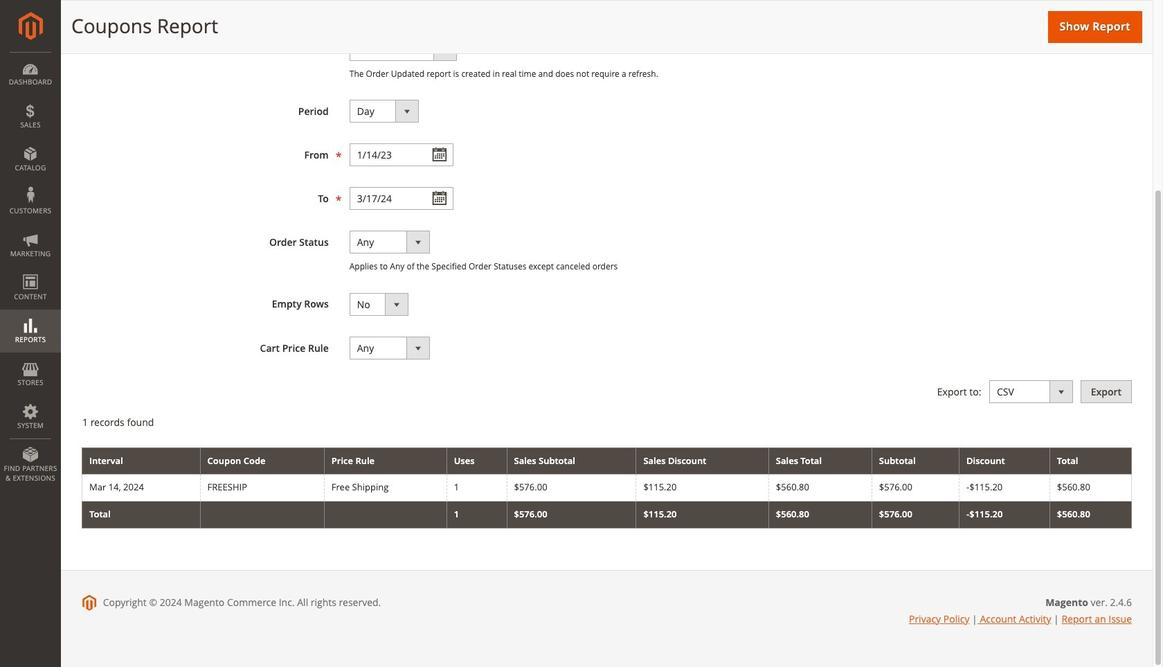 Task type: describe. For each thing, give the bounding box(es) containing it.
magento admin panel image
[[18, 12, 43, 40]]



Task type: locate. For each thing, give the bounding box(es) containing it.
None text field
[[350, 187, 454, 210]]

menu bar
[[0, 52, 61, 490]]

None text field
[[350, 144, 454, 166]]



